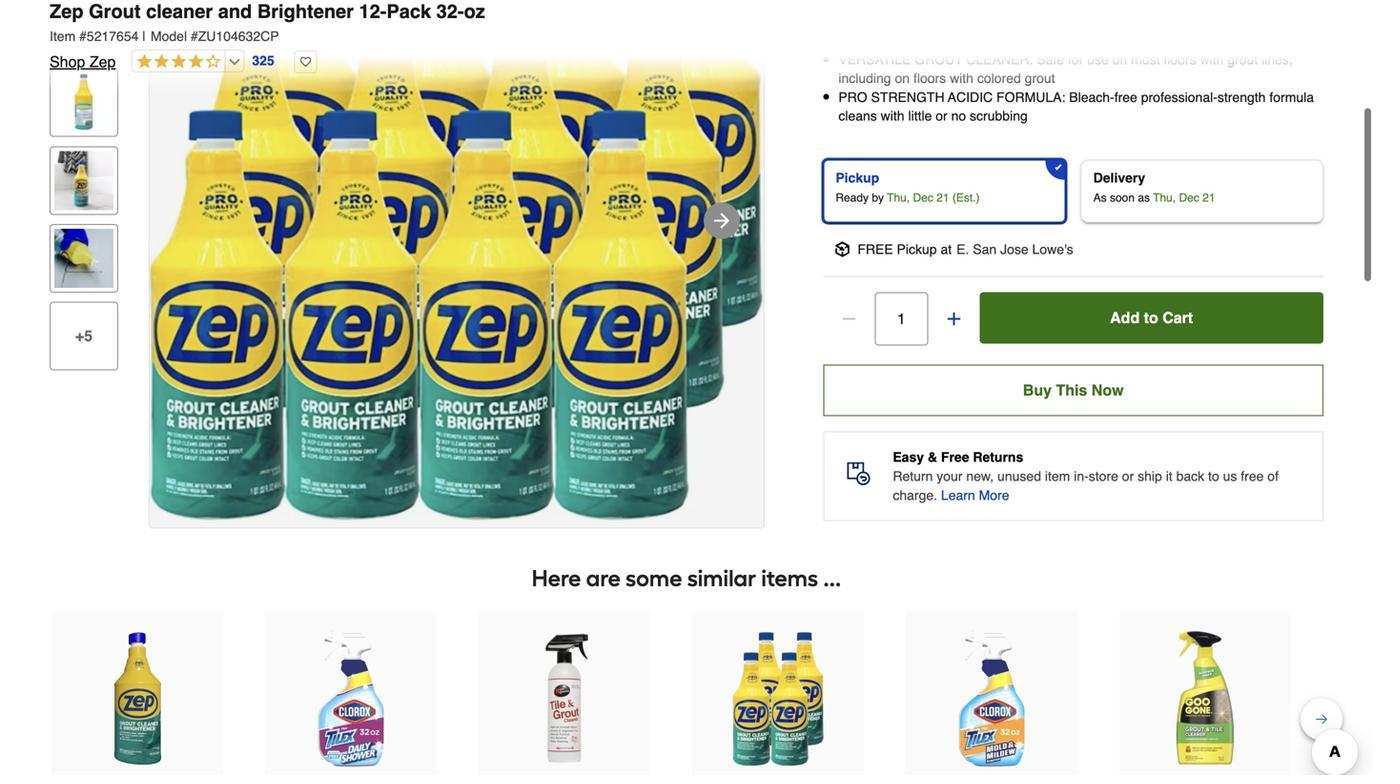 Task type: describe. For each thing, give the bounding box(es) containing it.
|
[[142, 29, 146, 44]]

cleans
[[839, 108, 877, 123]]

or inside easy & free returns return your new, unused item in-store or ship it back to us free of charge.
[[1123, 469, 1134, 484]]

pickup image
[[835, 242, 850, 257]]

soon
[[1110, 191, 1135, 205]]

here are some similar items ... heading
[[50, 559, 1324, 598]]

more
[[979, 488, 1010, 503]]

cleaner
[[146, 0, 213, 22]]

1 horizontal spatial with
[[950, 71, 974, 86]]

12-
[[359, 0, 387, 22]]

zep grout cleaner and brightener 32-oz image
[[69, 630, 206, 767]]

e.
[[957, 242, 970, 257]]

easy
[[893, 450, 924, 465]]

clorox tilex mold and mildew remover with bleach 32-oz image
[[923, 630, 1061, 767]]

formula
[[1270, 89, 1315, 105]]

325
[[252, 53, 274, 68]]

or inside versatile grout cleaner: safe for use on most floors with grout lines, including on floors with colored grout pro strength acidic formula: bleach-free professional-strength formula cleans with little or no scrubbing
[[936, 108, 948, 123]]

versatile
[[839, 52, 911, 67]]

cart
[[1163, 309, 1194, 327]]

delivery
[[1094, 170, 1146, 186]]

scrubbing
[[970, 108, 1028, 123]]

dec inside delivery as soon as thu, dec 21
[[1180, 191, 1200, 205]]

2 horizontal spatial with
[[1201, 52, 1224, 67]]

back
[[1177, 469, 1205, 484]]

to inside easy & free returns return your new, unused item in-store or ship it back to us free of charge.
[[1209, 469, 1220, 484]]

here are some similar items ...
[[532, 565, 842, 592]]

plus image
[[945, 310, 964, 329]]

zu104632cp
[[198, 29, 279, 44]]

zep  #zu104632cp - thumbnail3 image
[[54, 151, 114, 210]]

san
[[973, 242, 997, 257]]

unused
[[998, 469, 1042, 484]]

zep grout cleaner and brightener 4-pack 32-oz image
[[710, 630, 847, 767]]

little
[[909, 108, 932, 123]]

1 vertical spatial pickup
[[897, 242, 937, 257]]

as
[[1138, 191, 1150, 205]]

4.3 stars image
[[132, 53, 221, 71]]

similar
[[687, 565, 757, 592]]

free
[[858, 242, 894, 257]]

buy this now button
[[824, 365, 1324, 416]]

shop zep
[[50, 53, 116, 71]]

this
[[1056, 382, 1088, 399]]

your
[[937, 469, 963, 484]]

acidic
[[948, 89, 993, 105]]

easy & free returns return your new, unused item in-store or ship it back to us free of charge.
[[893, 450, 1279, 503]]

us
[[1223, 469, 1238, 484]]

5217654
[[87, 29, 139, 44]]

bleach-
[[1070, 89, 1115, 105]]

goo gone  grout remover - 28-oz liquid pump spray | removes mold, mildew & hard water stains | safe for colored grout, porcelain & natural stone image
[[1137, 630, 1274, 767]]

zep  #zu104632cp image
[[150, 0, 764, 528]]

pro
[[839, 89, 868, 105]]

21 inside delivery as soon as thu, dec 21
[[1203, 191, 1216, 205]]

model
[[151, 29, 187, 44]]

Stepper number input field with increment and decrement buttons number field
[[875, 292, 928, 346]]

zep grout cleaner and brightener 12-pack 32-oz item # 5217654 | model # zu104632cp
[[50, 0, 485, 44]]

here
[[532, 565, 581, 592]]

zep  #zu104632cp - thumbnail2 image
[[54, 73, 114, 132]]

lines,
[[1262, 52, 1293, 67]]

by
[[872, 191, 884, 205]]

item number 5 2 1 7 6 5 4 and model number z u 1 0 4 6 3 2 c p element
[[50, 27, 1324, 46]]

minus image
[[840, 310, 859, 329]]

+5 button
[[50, 302, 118, 371]]

as
[[1094, 191, 1107, 205]]

pickup ready by thu, dec 21 (est.)
[[836, 170, 980, 205]]

learn
[[941, 488, 976, 503]]

free
[[941, 450, 970, 465]]

grout
[[915, 52, 963, 67]]

pack
[[387, 0, 431, 22]]

&
[[928, 450, 938, 465]]

colored
[[978, 71, 1021, 86]]

return
[[893, 469, 933, 484]]

store
[[1089, 469, 1119, 484]]

use
[[1088, 52, 1109, 67]]

cleaner:
[[967, 52, 1033, 67]]

safe
[[1037, 52, 1065, 67]]

and
[[218, 0, 252, 22]]

free inside versatile grout cleaner: safe for use on most floors with grout lines, including on floors with colored grout pro strength acidic formula: bleach-free professional-strength formula cleans with little or no scrubbing
[[1115, 89, 1138, 105]]

add
[[1110, 309, 1140, 327]]

it
[[1166, 469, 1173, 484]]

+5
[[75, 327, 93, 345]]

professional-
[[1142, 89, 1218, 105]]



Task type: locate. For each thing, give the bounding box(es) containing it.
32-
[[437, 0, 464, 22]]

dec
[[913, 191, 934, 205], [1180, 191, 1200, 205]]

0 horizontal spatial 21
[[937, 191, 950, 205]]

1 vertical spatial zep
[[89, 53, 116, 71]]

0 horizontal spatial zep
[[50, 0, 84, 22]]

learn more
[[941, 488, 1010, 503]]

delivery as soon as thu, dec 21
[[1094, 170, 1216, 205]]

new,
[[967, 469, 994, 484]]

# right model
[[191, 29, 198, 44]]

to left us
[[1209, 469, 1220, 484]]

2 thu, from the left
[[1154, 191, 1176, 205]]

...
[[824, 565, 842, 592]]

learn more link
[[941, 486, 1010, 505]]

0 horizontal spatial on
[[895, 71, 910, 86]]

1 horizontal spatial dec
[[1180, 191, 1200, 205]]

thu, inside "pickup ready by thu, dec 21 (est.)"
[[887, 191, 910, 205]]

0 vertical spatial grout
[[1228, 52, 1258, 67]]

with down strength
[[881, 108, 905, 123]]

zep  #zu104632cp - thumbnail4 image
[[54, 229, 114, 288]]

no
[[952, 108, 966, 123]]

0 vertical spatial free
[[1115, 89, 1138, 105]]

shop
[[50, 53, 85, 71]]

of
[[1268, 469, 1279, 484]]

2 vertical spatial with
[[881, 108, 905, 123]]

heart outline image
[[295, 51, 317, 73]]

with up acidic
[[950, 71, 974, 86]]

0 horizontal spatial free
[[1115, 89, 1138, 105]]

thu, inside delivery as soon as thu, dec 21
[[1154, 191, 1176, 205]]

some
[[626, 565, 682, 592]]

21
[[937, 191, 950, 205], [1203, 191, 1216, 205]]

with up strength
[[1201, 52, 1224, 67]]

1 vertical spatial to
[[1209, 469, 1220, 484]]

most
[[1131, 52, 1160, 67]]

buy
[[1023, 382, 1052, 399]]

2 21 from the left
[[1203, 191, 1216, 205]]

dec inside "pickup ready by thu, dec 21 (est.)"
[[913, 191, 934, 205]]

free pickup at e. san jose lowe's
[[858, 242, 1074, 257]]

0 horizontal spatial or
[[936, 108, 948, 123]]

#
[[79, 29, 87, 44], [191, 29, 198, 44]]

0 horizontal spatial #
[[79, 29, 87, 44]]

on right use
[[1113, 52, 1128, 67]]

1 vertical spatial free
[[1241, 469, 1264, 484]]

1 vertical spatial floors
[[914, 71, 946, 86]]

1 21 from the left
[[937, 191, 950, 205]]

ship
[[1138, 469, 1163, 484]]

1 dec from the left
[[913, 191, 934, 205]]

0 vertical spatial on
[[1113, 52, 1128, 67]]

brightener
[[257, 0, 354, 22]]

0 vertical spatial with
[[1201, 52, 1224, 67]]

grout
[[1228, 52, 1258, 67], [1025, 71, 1056, 86]]

zep inside zep grout cleaner and brightener 12-pack 32-oz item # 5217654 | model # zu104632cp
[[50, 0, 84, 22]]

returns
[[973, 450, 1024, 465]]

1 vertical spatial with
[[950, 71, 974, 86]]

on
[[1113, 52, 1128, 67], [895, 71, 910, 86]]

ready
[[836, 191, 869, 205]]

0 horizontal spatial thu,
[[887, 191, 910, 205]]

free
[[1115, 89, 1138, 105], [1241, 469, 1264, 484]]

or left the ship
[[1123, 469, 1134, 484]]

1 # from the left
[[79, 29, 87, 44]]

2 # from the left
[[191, 29, 198, 44]]

0 horizontal spatial dec
[[913, 191, 934, 205]]

or left no
[[936, 108, 948, 123]]

21 left (est.)
[[937, 191, 950, 205]]

floors right most
[[1164, 52, 1197, 67]]

0 vertical spatial or
[[936, 108, 948, 123]]

0 horizontal spatial grout
[[1025, 71, 1056, 86]]

1 horizontal spatial #
[[191, 29, 198, 44]]

pickup left at
[[897, 242, 937, 257]]

oz
[[464, 0, 485, 22]]

1 vertical spatial or
[[1123, 469, 1134, 484]]

item
[[50, 29, 76, 44]]

thu, right by on the right of the page
[[887, 191, 910, 205]]

0 horizontal spatial to
[[1144, 309, 1159, 327]]

1 vertical spatial on
[[895, 71, 910, 86]]

thu,
[[887, 191, 910, 205], [1154, 191, 1176, 205]]

versatile grout cleaner: safe for use on most floors with grout lines, including on floors with colored grout pro strength acidic formula: bleach-free professional-strength formula cleans with little or no scrubbing
[[839, 52, 1315, 123]]

dec left (est.)
[[913, 191, 934, 205]]

1 horizontal spatial floors
[[1164, 52, 1197, 67]]

0 vertical spatial pickup
[[836, 170, 880, 186]]

1 horizontal spatial grout
[[1228, 52, 1258, 67]]

pickup
[[836, 170, 880, 186], [897, 242, 937, 257]]

jose
[[1001, 242, 1029, 257]]

for
[[1068, 52, 1084, 67]]

(est.)
[[953, 191, 980, 205]]

rock doctor tile and grout 24-oz grout cleaner 24-oz image
[[496, 630, 633, 767]]

to inside add to cart button
[[1144, 309, 1159, 327]]

add to cart
[[1110, 309, 1194, 327]]

1 horizontal spatial zep
[[89, 53, 116, 71]]

now
[[1092, 382, 1124, 399]]

buy this now
[[1023, 382, 1124, 399]]

or
[[936, 108, 948, 123], [1123, 469, 1134, 484]]

0 vertical spatial zep
[[50, 0, 84, 22]]

with
[[1201, 52, 1224, 67], [950, 71, 974, 86], [881, 108, 905, 123]]

1 horizontal spatial on
[[1113, 52, 1128, 67]]

0 horizontal spatial pickup
[[836, 170, 880, 186]]

dec right as
[[1180, 191, 1200, 205]]

thu, right as
[[1154, 191, 1176, 205]]

1 thu, from the left
[[887, 191, 910, 205]]

floors down grout
[[914, 71, 946, 86]]

arrow right image
[[711, 209, 734, 232]]

free left of
[[1241, 469, 1264, 484]]

lowe's
[[1033, 242, 1074, 257]]

1 horizontal spatial free
[[1241, 469, 1264, 484]]

charge.
[[893, 488, 938, 503]]

at
[[941, 242, 952, 257]]

1 horizontal spatial 21
[[1203, 191, 1216, 205]]

1 vertical spatial grout
[[1025, 71, 1056, 86]]

to right add
[[1144, 309, 1159, 327]]

strength
[[871, 89, 945, 105]]

1 horizontal spatial to
[[1209, 469, 1220, 484]]

strength
[[1218, 89, 1266, 105]]

2 dec from the left
[[1180, 191, 1200, 205]]

1 horizontal spatial or
[[1123, 469, 1134, 484]]

add to cart button
[[980, 292, 1324, 344]]

formula:
[[997, 89, 1066, 105]]

item
[[1045, 469, 1071, 484]]

1 horizontal spatial pickup
[[897, 242, 937, 257]]

free down most
[[1115, 89, 1138, 105]]

0 vertical spatial to
[[1144, 309, 1159, 327]]

including
[[839, 71, 892, 86]]

grout
[[89, 0, 141, 22]]

grout up formula:
[[1025, 71, 1056, 86]]

zep up "item"
[[50, 0, 84, 22]]

# right "item"
[[79, 29, 87, 44]]

option group
[[816, 152, 1332, 230]]

in-
[[1074, 469, 1089, 484]]

are
[[586, 565, 621, 592]]

free inside easy & free returns return your new, unused item in-store or ship it back to us free of charge.
[[1241, 469, 1264, 484]]

0 vertical spatial floors
[[1164, 52, 1197, 67]]

1 horizontal spatial thu,
[[1154, 191, 1176, 205]]

grout left lines, in the right top of the page
[[1228, 52, 1258, 67]]

items
[[762, 565, 818, 592]]

21 right as
[[1203, 191, 1216, 205]]

pickup up the ready
[[836, 170, 880, 186]]

clorox plus tilex daily shower cleaner 32-oz image
[[282, 630, 420, 767]]

zep
[[50, 0, 84, 22], [89, 53, 116, 71]]

0 horizontal spatial with
[[881, 108, 905, 123]]

zep down 5217654
[[89, 53, 116, 71]]

21 inside "pickup ready by thu, dec 21 (est.)"
[[937, 191, 950, 205]]

option group containing pickup
[[816, 152, 1332, 230]]

floors
[[1164, 52, 1197, 67], [914, 71, 946, 86]]

pickup inside "pickup ready by thu, dec 21 (est.)"
[[836, 170, 880, 186]]

0 horizontal spatial floors
[[914, 71, 946, 86]]

on up strength
[[895, 71, 910, 86]]



Task type: vqa. For each thing, say whether or not it's contained in the screenshot.
Shop All Hooks & Racks 'Shop'
no



